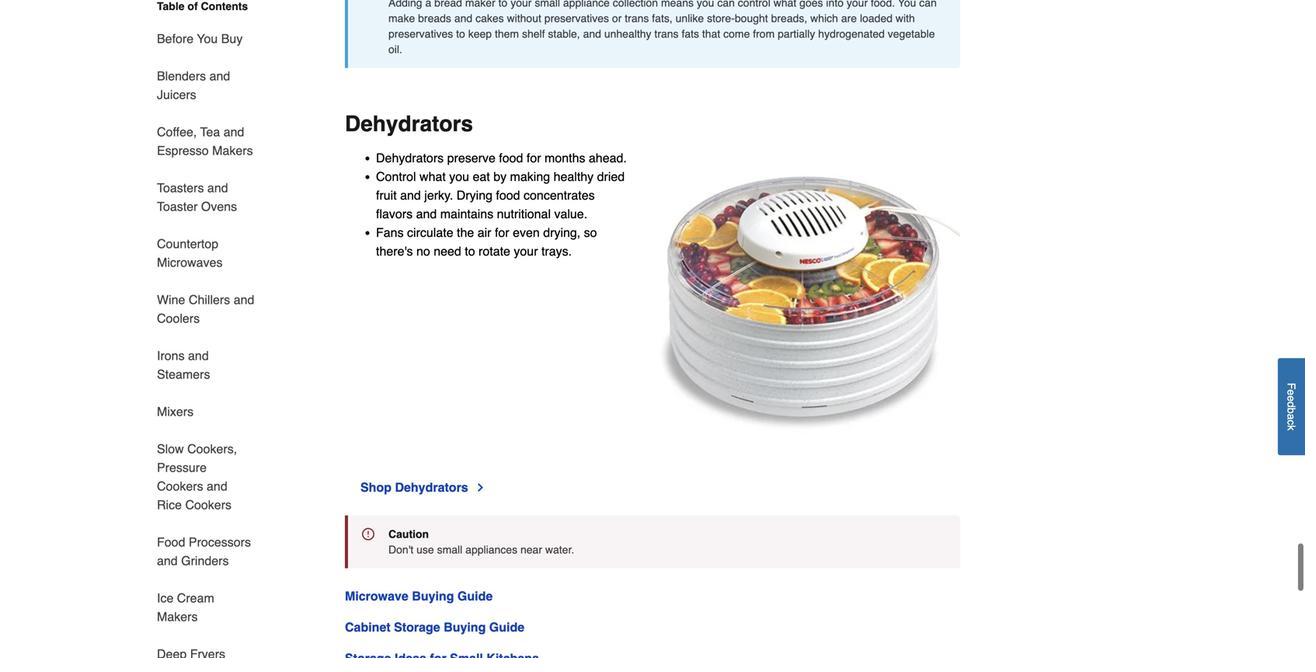 Task type: locate. For each thing, give the bounding box(es) containing it.
to down the
[[465, 244, 475, 258]]

fans
[[376, 225, 404, 240]]

preservatives
[[544, 12, 609, 25], [388, 28, 453, 40]]

0 vertical spatial cookers
[[157, 479, 203, 493]]

what up breads,
[[774, 0, 797, 9]]

can up the vegetable
[[919, 0, 937, 9]]

or
[[612, 12, 622, 25]]

cookers down pressure
[[157, 479, 203, 493]]

to inside 'dehydrators preserve food for months ahead. control what you eat by making healthy dried fruit and jerky. drying food concentrates flavors and maintains nutritional value. fans circulate the air for even drying, so there's no need to rotate your trays.'
[[465, 244, 475, 258]]

mixers link
[[157, 393, 194, 430]]

food down by
[[496, 188, 520, 202]]

0 horizontal spatial for
[[495, 225, 509, 240]]

adding
[[388, 0, 422, 9]]

0 vertical spatial preservatives
[[544, 12, 609, 25]]

by
[[494, 169, 507, 184]]

1 vertical spatial what
[[420, 169, 446, 184]]

and up circulate
[[416, 207, 437, 221]]

blenders and juicers
[[157, 69, 230, 102]]

food.
[[871, 0, 895, 9]]

and down cookers,
[[207, 479, 227, 493]]

0 horizontal spatial small
[[437, 543, 462, 556]]

you up with
[[898, 0, 916, 9]]

unhealthy
[[604, 28, 652, 40]]

and right blenders
[[209, 69, 230, 83]]

ice cream makers link
[[157, 580, 255, 636]]

e up d
[[1285, 390, 1298, 396]]

can up store-
[[717, 0, 735, 9]]

before
[[157, 31, 194, 46]]

trans down the fats,
[[655, 28, 679, 40]]

you inside 'dehydrators preserve food for months ahead. control what you eat by making healthy dried fruit and jerky. drying food concentrates flavors and maintains nutritional value. fans circulate the air for even drying, so there's no need to rotate your trays.'
[[449, 169, 469, 184]]

buying
[[412, 589, 454, 603], [444, 620, 486, 634]]

cookers
[[157, 479, 203, 493], [185, 498, 232, 512]]

your inside 'dehydrators preserve food for months ahead. control what you eat by making healthy dried fruit and jerky. drying food concentrates flavors and maintains nutritional value. fans circulate the air for even drying, so there's no need to rotate your trays.'
[[514, 244, 538, 258]]

food
[[499, 151, 523, 165], [496, 188, 520, 202]]

and right the chillers
[[234, 293, 254, 307]]

of
[[188, 0, 198, 12]]

a inside the adding a bread maker to your small appliance collection means you can control what goes into your food. you can make breads and cakes without preservatives or trans fats, unlike store-bought breads, which are loaded with preservatives to keep them shelf stable, and unhealthy trans fats that come from partially hydrogenated vegetable oil.
[[425, 0, 431, 9]]

caution don't use small appliances near water.
[[388, 528, 574, 556]]

preservatives down breads
[[388, 28, 453, 40]]

1 vertical spatial makers
[[157, 610, 198, 624]]

you up store-
[[697, 0, 714, 9]]

for right 'air'
[[495, 225, 509, 240]]

0 vertical spatial dehydrators
[[345, 112, 473, 136]]

before you buy
[[157, 31, 243, 46]]

1 vertical spatial you
[[449, 169, 469, 184]]

0 horizontal spatial makers
[[157, 610, 198, 624]]

and down bread
[[454, 12, 473, 25]]

contents
[[201, 0, 248, 12]]

you left buy
[[197, 31, 218, 46]]

oil.
[[388, 43, 402, 56]]

0 horizontal spatial preservatives
[[388, 28, 453, 40]]

breads,
[[771, 12, 807, 25]]

preservatives down appliance
[[544, 12, 609, 25]]

air
[[478, 225, 491, 240]]

a up k
[[1285, 414, 1298, 420]]

you left eat
[[449, 169, 469, 184]]

0 vertical spatial you
[[697, 0, 714, 9]]

1 vertical spatial you
[[197, 31, 218, 46]]

a white food dehydrator filled with fruit. image
[[653, 149, 960, 456]]

to left keep
[[456, 28, 465, 40]]

small inside 'caution don't use small appliances near water.'
[[437, 543, 462, 556]]

and right tea
[[224, 125, 244, 139]]

1 horizontal spatial can
[[919, 0, 937, 9]]

maintains
[[440, 207, 494, 221]]

make
[[388, 12, 415, 25]]

2 can from the left
[[919, 0, 937, 9]]

guide
[[458, 589, 493, 603], [489, 620, 525, 634]]

cookers up processors
[[185, 498, 232, 512]]

irons and steamers link
[[157, 337, 255, 393]]

cabinet storage buying guide link
[[345, 620, 525, 634]]

small inside the adding a bread maker to your small appliance collection means you can control what goes into your food. you can make breads and cakes without preservatives or trans fats, unlike store-bought breads, which are loaded with preservatives to keep them shelf stable, and unhealthy trans fats that come from partially hydrogenated vegetable oil.
[[535, 0, 560, 9]]

and down 'food'
[[157, 554, 178, 568]]

no
[[416, 244, 430, 258]]

appliance
[[563, 0, 610, 9]]

2 vertical spatial dehydrators
[[395, 480, 468, 494]]

your
[[511, 0, 532, 9], [847, 0, 868, 9], [514, 244, 538, 258]]

d
[[1285, 402, 1298, 408]]

makers down tea
[[212, 143, 253, 158]]

control
[[738, 0, 771, 9]]

healthy
[[554, 169, 594, 184]]

juicers
[[157, 87, 196, 102]]

1 horizontal spatial you
[[697, 0, 714, 9]]

1 vertical spatial buying
[[444, 620, 486, 634]]

ahead.
[[589, 151, 627, 165]]

0 vertical spatial a
[[425, 0, 431, 9]]

1 horizontal spatial for
[[527, 151, 541, 165]]

and inside coffee, tea and espresso makers
[[224, 125, 244, 139]]

1 vertical spatial dehydrators
[[376, 151, 444, 165]]

irons and steamers
[[157, 348, 210, 381]]

you inside the adding a bread maker to your small appliance collection means you can control what goes into your food. you can make breads and cakes without preservatives or trans fats, unlike store-bought breads, which are loaded with preservatives to keep them shelf stable, and unhealthy trans fats that come from partially hydrogenated vegetable oil.
[[898, 0, 916, 9]]

e up b
[[1285, 396, 1298, 402]]

f e e d b a c k button
[[1278, 358, 1305, 455]]

storage
[[394, 620, 440, 634]]

0 horizontal spatial a
[[425, 0, 431, 9]]

makers
[[212, 143, 253, 158], [157, 610, 198, 624]]

0 horizontal spatial trans
[[625, 12, 649, 25]]

what inside 'dehydrators preserve food for months ahead. control what you eat by making healthy dried fruit and jerky. drying food concentrates flavors and maintains nutritional value. fans circulate the air for even drying, so there's no need to rotate your trays.'
[[420, 169, 446, 184]]

0 vertical spatial small
[[535, 0, 560, 9]]

1 vertical spatial for
[[495, 225, 509, 240]]

bought
[[735, 12, 768, 25]]

0 horizontal spatial you
[[197, 31, 218, 46]]

0 vertical spatial makers
[[212, 143, 253, 158]]

small right the use
[[437, 543, 462, 556]]

goes
[[800, 0, 823, 9]]

eat
[[473, 169, 490, 184]]

toasters and toaster ovens
[[157, 181, 237, 214]]

rotate
[[479, 244, 510, 258]]

the
[[457, 225, 474, 240]]

to
[[499, 0, 508, 9], [456, 28, 465, 40], [465, 244, 475, 258]]

food up by
[[499, 151, 523, 165]]

preserve
[[447, 151, 496, 165]]

without
[[507, 12, 541, 25]]

0 vertical spatial for
[[527, 151, 541, 165]]

grinders
[[181, 554, 229, 568]]

0 vertical spatial you
[[898, 0, 916, 9]]

microwaves
[[157, 255, 223, 270]]

irons
[[157, 348, 185, 363]]

small
[[535, 0, 560, 9], [437, 543, 462, 556]]

0 vertical spatial to
[[499, 0, 508, 9]]

1 vertical spatial small
[[437, 543, 462, 556]]

to up the cakes
[[499, 0, 508, 9]]

1 vertical spatial preservatives
[[388, 28, 453, 40]]

1 horizontal spatial a
[[1285, 414, 1298, 420]]

dehydrators inside 'dehydrators preserve food for months ahead. control what you eat by making healthy dried fruit and jerky. drying food concentrates flavors and maintains nutritional value. fans circulate the air for even drying, so there's no need to rotate your trays.'
[[376, 151, 444, 165]]

what up jerky.
[[420, 169, 446, 184]]

trans down collection
[[625, 12, 649, 25]]

makers down ice
[[157, 610, 198, 624]]

and up 'steamers'
[[188, 348, 209, 363]]

buying up cabinet storage buying guide
[[412, 589, 454, 603]]

0 vertical spatial what
[[774, 0, 797, 9]]

collection
[[613, 0, 658, 9]]

a
[[425, 0, 431, 9], [1285, 414, 1298, 420]]

2 vertical spatial to
[[465, 244, 475, 258]]

you inside the adding a bread maker to your small appliance collection means you can control what goes into your food. you can make breads and cakes without preservatives or trans fats, unlike store-bought breads, which are loaded with preservatives to keep them shelf stable, and unhealthy trans fats that come from partially hydrogenated vegetable oil.
[[697, 0, 714, 9]]

1 horizontal spatial what
[[774, 0, 797, 9]]

mixers
[[157, 404, 194, 419]]

chevron right image
[[474, 481, 487, 494]]

cakes
[[476, 12, 504, 25]]

for up "making"
[[527, 151, 541, 165]]

appliances
[[466, 543, 518, 556]]

near
[[521, 543, 542, 556]]

toasters and toaster ovens link
[[157, 169, 255, 225]]

1 vertical spatial a
[[1285, 414, 1298, 420]]

your up without
[[511, 0, 532, 9]]

1 vertical spatial food
[[496, 188, 520, 202]]

buying right storage
[[444, 620, 486, 634]]

1 horizontal spatial you
[[898, 0, 916, 9]]

dehydrators
[[345, 112, 473, 136], [376, 151, 444, 165], [395, 480, 468, 494]]

and down control
[[400, 188, 421, 202]]

small up without
[[535, 0, 560, 9]]

steamers
[[157, 367, 210, 381]]

concentrates
[[524, 188, 595, 202]]

1 horizontal spatial small
[[535, 0, 560, 9]]

from
[[753, 28, 775, 40]]

nutritional
[[497, 207, 551, 221]]

f e e d b a c k
[[1285, 383, 1298, 431]]

1 horizontal spatial trans
[[655, 28, 679, 40]]

cabinet
[[345, 620, 391, 634]]

0 horizontal spatial can
[[717, 0, 735, 9]]

0 horizontal spatial what
[[420, 169, 446, 184]]

1 horizontal spatial makers
[[212, 143, 253, 158]]

and up ovens
[[207, 181, 228, 195]]

your down even
[[514, 244, 538, 258]]

a up breads
[[425, 0, 431, 9]]

pressure
[[157, 460, 207, 475]]

countertop microwaves link
[[157, 225, 255, 281]]

caution
[[388, 528, 429, 540]]

0 vertical spatial trans
[[625, 12, 649, 25]]

0 horizontal spatial you
[[449, 169, 469, 184]]



Task type: vqa. For each thing, say whether or not it's contained in the screenshot.
left CARE
no



Task type: describe. For each thing, give the bounding box(es) containing it.
toasters
[[157, 181, 204, 195]]

1 vertical spatial trans
[[655, 28, 679, 40]]

countertop
[[157, 237, 218, 251]]

c
[[1285, 420, 1298, 425]]

use
[[417, 543, 434, 556]]

0 vertical spatial food
[[499, 151, 523, 165]]

drying,
[[543, 225, 581, 240]]

water.
[[545, 543, 574, 556]]

store-
[[707, 12, 735, 25]]

keep
[[468, 28, 492, 40]]

are
[[841, 12, 857, 25]]

0 vertical spatial guide
[[458, 589, 493, 603]]

buy
[[221, 31, 243, 46]]

which
[[810, 12, 838, 25]]

1 can from the left
[[717, 0, 735, 9]]

hydrogenated
[[818, 28, 885, 40]]

coffee, tea and espresso makers link
[[157, 113, 255, 169]]

trays.
[[542, 244, 572, 258]]

jerky.
[[424, 188, 453, 202]]

and inside irons and steamers
[[188, 348, 209, 363]]

and inside blenders and juicers
[[209, 69, 230, 83]]

what inside the adding a bread maker to your small appliance collection means you can control what goes into your food. you can make breads and cakes without preservatives or trans fats, unlike store-bought breads, which are loaded with preservatives to keep them shelf stable, and unhealthy trans fats that come from partially hydrogenated vegetable oil.
[[774, 0, 797, 9]]

shop dehydrators link
[[361, 478, 487, 497]]

slow cookers, pressure cookers and rice cookers link
[[157, 430, 255, 524]]

months
[[545, 151, 585, 165]]

wine chillers and coolers link
[[157, 281, 255, 337]]

circulate
[[407, 225, 453, 240]]

food
[[157, 535, 185, 549]]

shop
[[361, 480, 392, 494]]

slow cookers, pressure cookers and rice cookers
[[157, 442, 237, 512]]

1 vertical spatial cookers
[[185, 498, 232, 512]]

blenders
[[157, 69, 206, 83]]

them
[[495, 28, 519, 40]]

processors
[[189, 535, 251, 549]]

need
[[434, 244, 461, 258]]

and right stable,
[[583, 28, 601, 40]]

ice cream makers
[[157, 591, 214, 624]]

into
[[826, 0, 844, 9]]

k
[[1285, 425, 1298, 431]]

shelf
[[522, 28, 545, 40]]

fats
[[682, 28, 699, 40]]

that
[[702, 28, 720, 40]]

partially
[[778, 28, 815, 40]]

so
[[584, 225, 597, 240]]

1 vertical spatial guide
[[489, 620, 525, 634]]

slow
[[157, 442, 184, 456]]

microwave
[[345, 589, 409, 603]]

1 e from the top
[[1285, 390, 1298, 396]]

drying
[[457, 188, 493, 202]]

espresso
[[157, 143, 209, 158]]

come
[[723, 28, 750, 40]]

and inside food processors and grinders
[[157, 554, 178, 568]]

toaster
[[157, 199, 198, 214]]

coffee, tea and espresso makers
[[157, 125, 253, 158]]

means
[[661, 0, 694, 9]]

makers inside ice cream makers
[[157, 610, 198, 624]]

ovens
[[201, 199, 237, 214]]

loaded
[[860, 12, 893, 25]]

a inside f e e d b a c k button
[[1285, 414, 1298, 420]]

and inside wine chillers and coolers
[[234, 293, 254, 307]]

table of contents
[[157, 0, 248, 12]]

shop dehydrators
[[361, 480, 468, 494]]

rice
[[157, 498, 182, 512]]

cabinet storage buying guide
[[345, 620, 525, 634]]

coolers
[[157, 311, 200, 326]]

and inside slow cookers, pressure cookers and rice cookers
[[207, 479, 227, 493]]

1 horizontal spatial preservatives
[[544, 12, 609, 25]]

stable,
[[548, 28, 580, 40]]

b
[[1285, 408, 1298, 414]]

makers inside coffee, tea and espresso makers
[[212, 143, 253, 158]]

value.
[[554, 207, 587, 221]]

fats,
[[652, 12, 673, 25]]

food processors and grinders
[[157, 535, 251, 568]]

dried
[[597, 169, 625, 184]]

1 vertical spatial to
[[456, 28, 465, 40]]

coffee,
[[157, 125, 197, 139]]

and inside toasters and toaster ovens
[[207, 181, 228, 195]]

dehydrators preserve food for months ahead. control what you eat by making healthy dried fruit and jerky. drying food concentrates flavors and maintains nutritional value. fans circulate the air for even drying, so there's no need to rotate your trays.
[[376, 151, 627, 258]]

maker
[[465, 0, 496, 9]]

vegetable
[[888, 28, 935, 40]]

flavors
[[376, 207, 413, 221]]

wine chillers and coolers
[[157, 293, 254, 326]]

bread
[[434, 0, 462, 9]]

0 vertical spatial buying
[[412, 589, 454, 603]]

error image
[[362, 528, 374, 540]]

dehydrators for dehydrators preserve food for months ahead. control what you eat by making healthy dried fruit and jerky. drying food concentrates flavors and maintains nutritional value. fans circulate the air for even drying, so there's no need to rotate your trays.
[[376, 151, 444, 165]]

don't
[[388, 543, 414, 556]]

even
[[513, 225, 540, 240]]

dehydrators for dehydrators
[[345, 112, 473, 136]]

chillers
[[189, 293, 230, 307]]

2 e from the top
[[1285, 396, 1298, 402]]

wine
[[157, 293, 185, 307]]

your up are
[[847, 0, 868, 9]]

food processors and grinders link
[[157, 524, 255, 580]]

making
[[510, 169, 550, 184]]

table
[[157, 0, 185, 12]]

breads
[[418, 12, 451, 25]]

fruit
[[376, 188, 397, 202]]

with
[[896, 12, 915, 25]]



